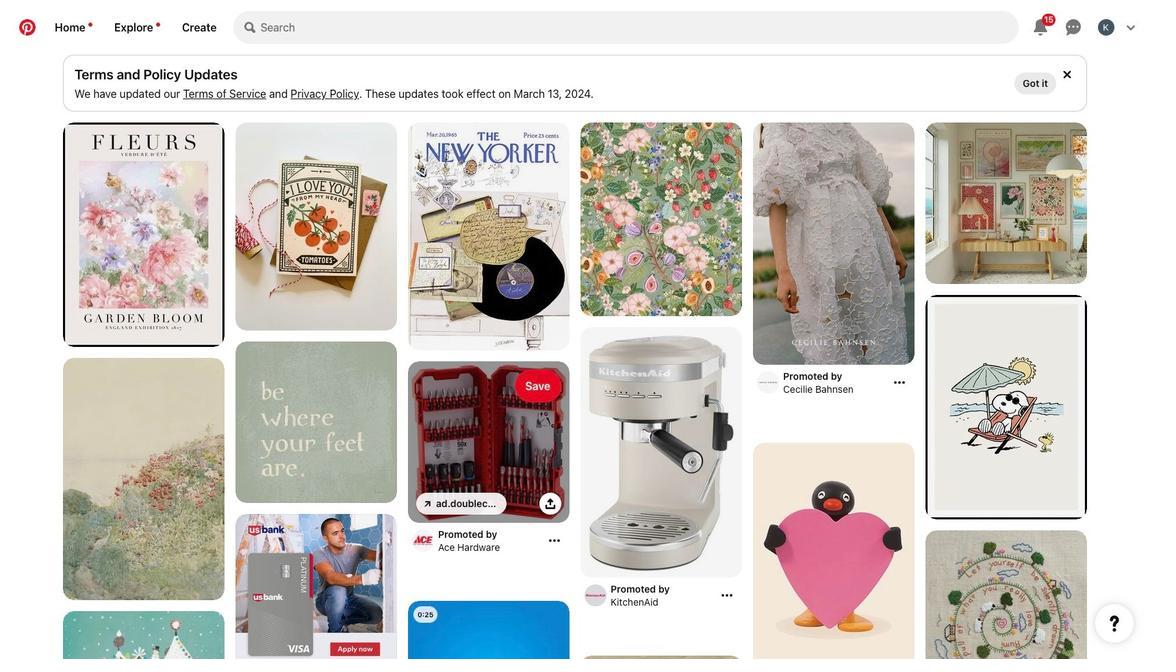 Task type: vqa. For each thing, say whether or not it's contained in the screenshot.
Creating quality espresso drinks at home is easy and fun with the KitchenAid® Semi-Automatic Espresso Machine. The same process used at the coffeehouse has been simplified for at-home use. Put your own personal twist on espressos, macchiatos, cappuccinos, martinis, affogatos… whatever you're in the mood to make. Dual, smart temperature sensors maintain the perfect brewing temperature shot after shot. And the fast-heating thermocoil technology heats water up to the ideal brewing temperature in le Image
yes



Task type: describe. For each thing, give the bounding box(es) containing it.
this may contain: a green background with flowers and fruit on it's sides, all in different colors image
[[581, 123, 742, 316]]

notifications image
[[156, 23, 160, 27]]

bracelet length: 6 inches  each bracelet has a 2 inch 14k gold filled extender this necklace features cream, red, orange, mustard, matte transparent brown, and 24k gold plated seed beads. it also contains cream, green, purple, crystal beads. as well as freshwater pearls, amethyst, african jade, sandstone, carnelian, fireagate, and copper spacer beads. seed bead size: 11/0, 6/0, 2mm, 4mm, 6mm image
[[581, 656, 742, 659]]

this may contain: i love you from my head tomato greeting card with twine and spools image
[[236, 123, 397, 331]]

creating quality espresso drinks at home is easy and fun with the kitchenaid® semi-automatic espresso machine. the same process used at the coffeehouse has been simplified for at-home use. put your own personal twist on espressos, macchiatos, cappuccinos, martinis, affogatos… whatever you're in the mood to make. dual, smart temperature sensors maintain the perfect brewing temperature shot after shot. and the fast-heating thermocoil technology heats water up to the ideal brewing temperature in le image
[[581, 327, 742, 578]]

this may contain: an embroidered circle with words and trees on it image
[[926, 531, 1087, 659]]

this may contain: a cartoon dog sitting in a beach chair under an umbrella image
[[926, 295, 1087, 520]]

this may contain: a painting of a gingerbread house with candy canes and christmas decorations on the roof image
[[63, 611, 225, 659]]

this may contain: the words be where your feet are written in white on a light green background, image
[[236, 342, 397, 503]]

this may contain: the new yorker magazine cover with an old record image
[[408, 123, 570, 351]]

this card is perfect for those who are thinking about making a big purchase and includes useful tools to consolidate debt. if you're considering a large expense but can't pay right away, the extra-long 0% introductory apr period (on purchases and balance transfers for 21 billing cycles) allows you to pay over time without piling on finance charges. image
[[236, 514, 397, 659]]

our shockwave impact duty driver bit set is engineered to be the most durable, best fitting driver bits on the market. the wear guard tip delivers increased wear resistance which protects the impact bit's fit over the life of the bit. the shock zone is optimized for each tip type and length of driver bit in the set to absorb peak torque and prevent breaking. the driver bits have custom alloy 76 for a customized steel and heat treatment per tip type to extend the life of the user's driver bits, p image
[[408, 361, 570, 523]]

this may contain: a room with pictures on the wall and a table in front of it next to a window image
[[926, 123, 1087, 284]]



Task type: locate. For each thing, give the bounding box(es) containing it.
Search text field
[[261, 11, 1019, 44]]

kendall parks image
[[1098, 19, 1115, 36]]

notifications image
[[88, 23, 92, 27]]

this may contain: a penguin holding a pink heart on top of it's legs with its arms image
[[753, 443, 915, 659]]

link image
[[424, 501, 431, 507]]

list
[[58, 123, 1093, 659]]

this may contain: the front cover of fleururs garden bloom, featuring pink and purple flowers in watercolor image
[[63, 123, 225, 347]]

search icon image
[[244, 22, 255, 33]]

romantic, whimsical dresses to float down the aisle designed in copenhagen. explore dresses with billowing silhouettes, crafted from couture-like fabrics. image
[[753, 123, 915, 365]]

this may contain: a painting of flowers on the side of a hill image
[[63, 358, 225, 600]]

this contains an image of: ana video pin 5 great reasons 0124 image
[[408, 601, 570, 659]]



